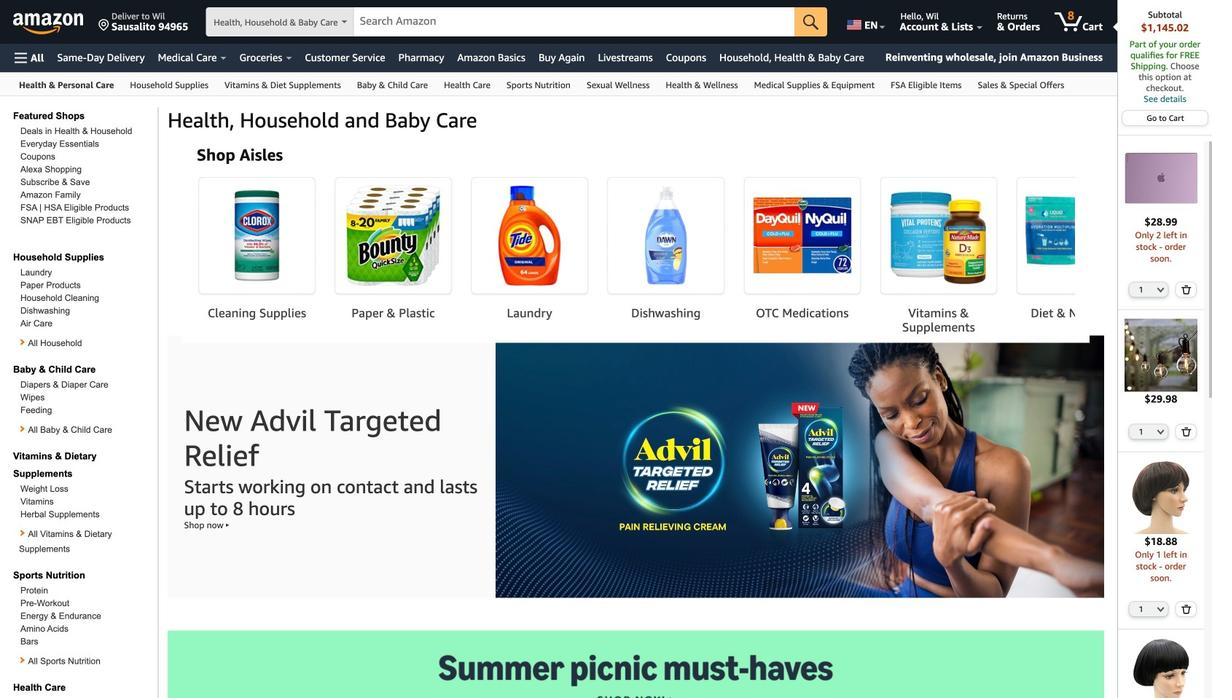 Task type: vqa. For each thing, say whether or not it's contained in the screenshot.
submit
yes



Task type: describe. For each thing, give the bounding box(es) containing it.
paper & plastic image
[[333, 176, 454, 297]]

1 delete image from the top
[[1182, 285, 1192, 294]]

newpeck afro girls cosplay mushroom wig short haircut with bangs bob wig for black women (brown) image
[[1125, 461, 1198, 534]]

vitamins & supplements image
[[879, 176, 999, 297]]

summer picnic must-haves image
[[168, 631, 1105, 699]]

newpeck afro girls cosplay mushroom wig short haircut with bangs bob wig for black women (black) image
[[1125, 639, 1198, 699]]

2 delete image from the top
[[1182, 605, 1192, 614]]

cleaning supplies image
[[197, 176, 317, 297]]

navigation navigation
[[0, 0, 1213, 699]]

dropdown image for the newpeck afro girls cosplay mushroom wig short haircut with bangs bob wig for black women (brown) image
[[1158, 607, 1165, 613]]

Search Amazon text field
[[354, 8, 795, 36]]

diet & nutrition image
[[1015, 176, 1136, 297]]

laundry image
[[470, 176, 590, 297]]



Task type: locate. For each thing, give the bounding box(es) containing it.
0 vertical spatial dropdown image
[[1158, 287, 1165, 293]]

delete image
[[1182, 427, 1192, 437]]

otc medications image
[[743, 176, 863, 297]]

2 vertical spatial dropdown image
[[1158, 607, 1165, 613]]

1 vertical spatial delete image
[[1182, 605, 1192, 614]]

dishwashing image
[[606, 176, 727, 297]]

brightown outdoor string lights - connectable dimmable led patio string lights with g40 globe plastic bulbs, all weatherproof hanging lights for outside backyard porch (50 ft - 25 led bulbs) image
[[1125, 319, 1198, 392]]

3 dropdown image from the top
[[1158, 607, 1165, 613]]

delete image up brightown outdoor string lights - connectable dimmable led patio string lights with g40 globe plastic bulbs, all weatherproof hanging lights for outside backyard porch (50 ft - 25 led bulbs) image
[[1182, 285, 1192, 294]]

dropdown image up brightown outdoor string lights - connectable dimmable led patio string lights with g40 globe plastic bulbs, all weatherproof hanging lights for outside backyard porch (50 ft - 25 led bulbs) image
[[1158, 287, 1165, 293]]

dropdown image up newpeck afro girls cosplay mushroom wig short haircut with bangs bob wig for black women (black) "image" on the right bottom of page
[[1158, 607, 1165, 613]]

incase apple macbook pro case - 16 inch - hard shell laptop case &amp; macbook cover - durable, lightweight &amp; form-fitting protection for 16 inch macbook pro with dots (14.5 x 10 x .8 in) - ice pink image
[[1125, 141, 1198, 215]]

dropdown image left delete image
[[1158, 429, 1165, 435]]

none search field inside navigation navigation
[[206, 7, 828, 38]]

None search field
[[206, 7, 828, 38]]

1 dropdown image from the top
[[1158, 287, 1165, 293]]

dropdown image for brightown outdoor string lights - connectable dimmable led patio string lights with g40 globe plastic bulbs, all weatherproof hanging lights for outside backyard porch (50 ft - 25 led bulbs) image
[[1158, 429, 1165, 435]]

delete image
[[1182, 285, 1192, 294], [1182, 605, 1192, 614]]

1 vertical spatial dropdown image
[[1158, 429, 1165, 435]]

dropdown image
[[1158, 287, 1165, 293], [1158, 429, 1165, 435], [1158, 607, 1165, 613]]

0 vertical spatial delete image
[[1182, 285, 1192, 294]]

dropdown image for the incase apple macbook pro case - 16 inch - hard shell laptop case &amp; macbook cover - durable, lightweight &amp; form-fitting protection for 16 inch macbook pro with dots (14.5 x 10 x .8 in) - ice pink image
[[1158, 287, 1165, 293]]

None submit
[[795, 7, 828, 36], [1177, 282, 1197, 297], [795, 7, 828, 36], [1177, 282, 1197, 297]]

delete image up newpeck afro girls cosplay mushroom wig short haircut with bangs bob wig for black women (black) "image" on the right bottom of page
[[1182, 605, 1192, 614]]

amazon image
[[13, 13, 84, 35]]

2 dropdown image from the top
[[1158, 429, 1165, 435]]



